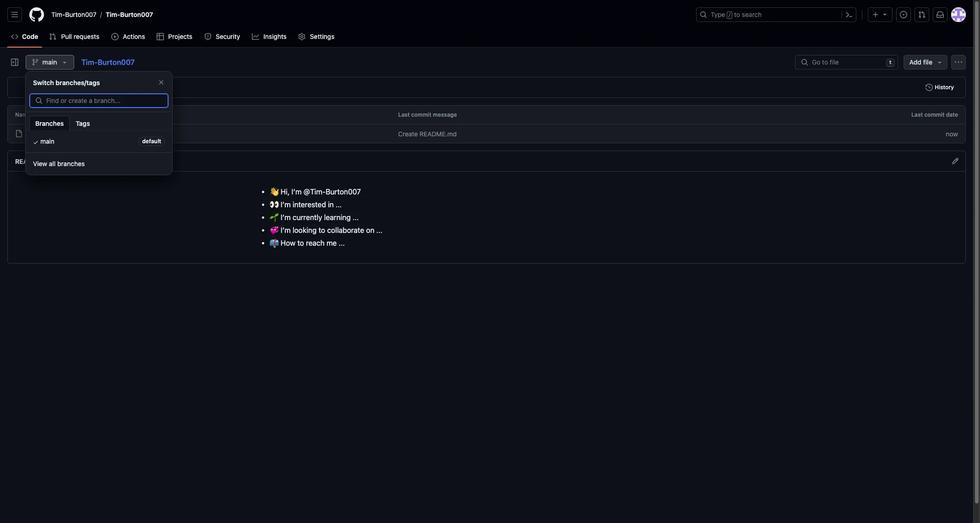 Task type: describe. For each thing, give the bounding box(es) containing it.
type
[[711, 11, 725, 18]]

branches
[[57, 160, 85, 168]]

code image
[[11, 33, 18, 40]]

insights
[[263, 33, 287, 40]]

create readme.md
[[398, 130, 457, 138]]

shield image
[[204, 33, 211, 40]]

tim-burton007 link up the pull requests link
[[48, 7, 100, 22]]

readme.md down sc 9kayk9 0 icon
[[15, 157, 54, 165]]

file
[[923, 58, 932, 66]]

history link
[[921, 81, 958, 94]]

i'm right 💞️
[[281, 226, 291, 234]]

readme.md down branches
[[27, 130, 64, 138]]

tim- for tim-burton007 / tim-burton007
[[51, 11, 65, 18]]

/ inside type / to search
[[728, 12, 731, 18]]

/ inside tim-burton007 / tim-burton007
[[100, 11, 102, 19]]

2 horizontal spatial tim-
[[106, 11, 120, 18]]

main button
[[26, 55, 74, 70]]

tim-burton007
[[81, 58, 135, 66]]

branches/tags
[[56, 79, 100, 86]]

1 vertical spatial readme.md link
[[15, 157, 54, 165]]

how
[[281, 239, 295, 247]]

message
[[433, 111, 457, 118]]

1 vertical spatial main
[[40, 137, 54, 145]]

📫
[[270, 239, 279, 247]]

homepage image
[[29, 7, 44, 22]]

currently
[[293, 213, 322, 222]]

play image
[[111, 33, 119, 40]]

pull
[[61, 33, 72, 40]]

command palette image
[[845, 11, 853, 18]]

readme.md down message
[[420, 130, 457, 138]]

more options image
[[955, 59, 962, 66]]

last commit date
[[911, 111, 958, 118]]

... up collaborate
[[353, 213, 359, 222]]

in
[[328, 201, 334, 209]]

0 vertical spatial to
[[734, 11, 740, 18]]

main inside dropdown button
[[42, 58, 57, 66]]

cancel image
[[158, 79, 165, 86]]

projects link
[[153, 30, 197, 44]]

search image
[[801, 59, 808, 66]]

settings
[[310, 33, 334, 40]]

collaborate
[[327, 226, 364, 234]]

view all branches
[[33, 160, 85, 168]]

branches button
[[29, 116, 70, 131]]

1 horizontal spatial to
[[319, 226, 325, 234]]

requests
[[74, 33, 99, 40]]

view
[[33, 160, 47, 168]]

... right me
[[339, 239, 345, 247]]

commit for date
[[924, 111, 945, 118]]

👀
[[270, 201, 279, 209]]

pull requests link
[[46, 30, 104, 44]]

create
[[398, 130, 418, 138]]

graph image
[[252, 33, 259, 40]]

notifications image
[[937, 11, 944, 18]]

me
[[326, 239, 337, 247]]

tags
[[76, 119, 90, 127]]

type / to search
[[711, 11, 762, 18]]

👋
[[270, 188, 279, 196]]

burton007 down play image
[[98, 58, 135, 66]]



Task type: locate. For each thing, give the bounding box(es) containing it.
2 last from the left
[[911, 111, 923, 118]]

tim- up branches/tags
[[81, 58, 98, 66]]

now
[[946, 130, 958, 138]]

actions
[[123, 33, 145, 40]]

tim-burton007 link down play image
[[81, 58, 135, 66]]

1 commit from the left
[[411, 111, 431, 118]]

1 horizontal spatial last
[[911, 111, 923, 118]]

all
[[49, 160, 56, 168]]

commit left date
[[924, 111, 945, 118]]

create readme.md link
[[398, 130, 457, 138]]

security
[[216, 33, 240, 40]]

burton007 up the actions
[[120, 11, 153, 18]]

last for last commit date
[[911, 111, 923, 118]]

/
[[100, 11, 102, 19], [728, 12, 731, 18]]

hi,
[[281, 188, 290, 196]]

code link
[[7, 30, 42, 44]]

burton007 up pull requests
[[65, 11, 96, 18]]

tim-burton007 / tim-burton007
[[51, 11, 153, 19]]

triangle down image inside main dropdown button
[[61, 59, 68, 66]]

1 horizontal spatial commit
[[924, 111, 945, 118]]

0 horizontal spatial /
[[100, 11, 102, 19]]

main
[[42, 58, 57, 66], [40, 137, 54, 145]]

to right how
[[297, 239, 304, 247]]

switch
[[33, 79, 54, 86]]

insights link
[[248, 30, 291, 44]]

@tim-
[[303, 188, 326, 196]]

issue opened image
[[900, 11, 907, 18]]

actions link
[[108, 30, 149, 44]]

0 vertical spatial triangle down image
[[881, 11, 888, 18]]

1 last from the left
[[398, 111, 410, 118]]

burton007 up in
[[326, 188, 361, 196]]

default
[[142, 138, 161, 145]]

readme.md link down sc 9kayk9 0 icon
[[15, 157, 54, 165]]

projects
[[168, 33, 192, 40]]

triangle down image
[[881, 11, 888, 18], [61, 59, 68, 66]]

/ right type
[[728, 12, 731, 18]]

0 vertical spatial main
[[42, 58, 57, 66]]

commit for message
[[411, 111, 431, 118]]

main right 'git branch' icon
[[42, 58, 57, 66]]

add file
[[909, 58, 932, 66]]

readme.md link down branches
[[27, 130, 64, 138]]

list
[[48, 7, 691, 22]]

last up create
[[398, 111, 410, 118]]

reach
[[306, 239, 325, 247]]

🌱
[[270, 213, 279, 222]]

date
[[946, 111, 958, 118]]

/ up the pull requests link
[[100, 11, 102, 19]]

0 vertical spatial readme.md link
[[27, 130, 64, 138]]

add
[[909, 58, 921, 66]]

security link
[[200, 30, 244, 44]]

git branch image
[[32, 59, 39, 66]]

tab list
[[29, 116, 172, 131]]

branches
[[35, 119, 64, 127]]

t
[[889, 60, 892, 66]]

commit up create readme.md link
[[411, 111, 431, 118]]

Go to file text field
[[812, 55, 882, 69]]

history image
[[926, 84, 933, 91]]

burton007 inside 👋 hi, i'm @tim-burton007 👀 i'm interested in ... 🌱 i'm currently learning ... 💞️ i'm looking to collaborate on ... 📫 how to reach me ...
[[326, 188, 361, 196]]

list containing tim-burton007
[[48, 7, 691, 22]]

i'm
[[291, 188, 302, 196], [281, 201, 291, 209], [281, 213, 291, 222], [281, 226, 291, 234]]

👋 hi, i'm @tim-burton007 👀 i'm interested in ... 🌱 i'm currently learning ... 💞️ i'm looking to collaborate on ... 📫 how to reach me ...
[[270, 188, 382, 247]]

1 horizontal spatial tim-
[[81, 58, 98, 66]]

tim- for tim-burton007
[[81, 58, 98, 66]]

triangle down image
[[936, 59, 943, 66]]

history
[[935, 84, 954, 91]]

0 horizontal spatial tim-
[[51, 11, 65, 18]]

last
[[398, 111, 410, 118], [911, 111, 923, 118]]

tim-burton007 link up actions link
[[102, 7, 157, 22]]

edit readme image
[[952, 158, 959, 165]]

triangle down image up switch branches/tags
[[61, 59, 68, 66]]

2 horizontal spatial to
[[734, 11, 740, 18]]

i'm right 🌱
[[281, 213, 291, 222]]

learning
[[324, 213, 351, 222]]

looking
[[293, 226, 317, 234]]

0 horizontal spatial last
[[398, 111, 410, 118]]

tim-
[[51, 11, 65, 18], [106, 11, 120, 18], [81, 58, 98, 66]]

to up the reach
[[319, 226, 325, 234]]

switch branches/tags
[[33, 79, 100, 86]]

...
[[336, 201, 342, 209], [353, 213, 359, 222], [376, 226, 382, 234], [339, 239, 345, 247]]

readme.md
[[27, 130, 64, 138], [420, 130, 457, 138], [15, 157, 54, 165]]

on
[[366, 226, 374, 234]]

readme.md link
[[27, 130, 64, 138], [15, 157, 54, 165]]

tim- right homepage "icon"
[[51, 11, 65, 18]]

table image
[[157, 33, 164, 40]]

1 vertical spatial triangle down image
[[61, 59, 68, 66]]

plus image
[[872, 11, 879, 18]]

Find or create a branch... text field
[[46, 94, 168, 108]]

tags button
[[70, 116, 96, 131]]

to
[[734, 11, 740, 18], [319, 226, 325, 234], [297, 239, 304, 247]]

to left search
[[734, 11, 740, 18]]

settings link
[[295, 30, 339, 44]]

tim-burton007 link
[[48, 7, 100, 22], [102, 7, 157, 22], [81, 58, 135, 66]]

search image
[[35, 97, 43, 104]]

💞️
[[270, 226, 279, 234]]

... right in
[[336, 201, 342, 209]]

search
[[742, 11, 762, 18]]

commit
[[411, 111, 431, 118], [924, 111, 945, 118]]

main down branches button on the top of the page
[[40, 137, 54, 145]]

i'm right hi,
[[291, 188, 302, 196]]

last commit message
[[398, 111, 457, 118]]

0 horizontal spatial to
[[297, 239, 304, 247]]

0 horizontal spatial triangle down image
[[61, 59, 68, 66]]

last left date
[[911, 111, 923, 118]]

0 horizontal spatial commit
[[411, 111, 431, 118]]

code
[[22, 33, 38, 40]]

tim- up play image
[[106, 11, 120, 18]]

1 horizontal spatial triangle down image
[[881, 11, 888, 18]]

interested
[[293, 201, 326, 209]]

... right on
[[376, 226, 382, 234]]

gear image
[[298, 33, 306, 40]]

side panel image
[[11, 59, 18, 66]]

2 vertical spatial to
[[297, 239, 304, 247]]

git pull request image
[[49, 33, 56, 40]]

pull requests
[[61, 33, 99, 40]]

triangle down image right plus image
[[881, 11, 888, 18]]

add file button
[[903, 55, 948, 70]]

2 commit from the left
[[924, 111, 945, 118]]

1 vertical spatial to
[[319, 226, 325, 234]]

name
[[15, 111, 31, 118]]

burton007
[[65, 11, 96, 18], [120, 11, 153, 18], [98, 58, 135, 66], [326, 188, 361, 196]]

1 horizontal spatial /
[[728, 12, 731, 18]]

i'm right 👀 at the top left of page
[[281, 201, 291, 209]]

last for last commit message
[[398, 111, 410, 118]]

git pull request image
[[918, 11, 926, 18]]

tab list containing branches
[[29, 116, 172, 131]]

sc 9kayk9 0 image
[[33, 139, 40, 146]]



Task type: vqa. For each thing, say whether or not it's contained in the screenshot.
Notifications image
yes



